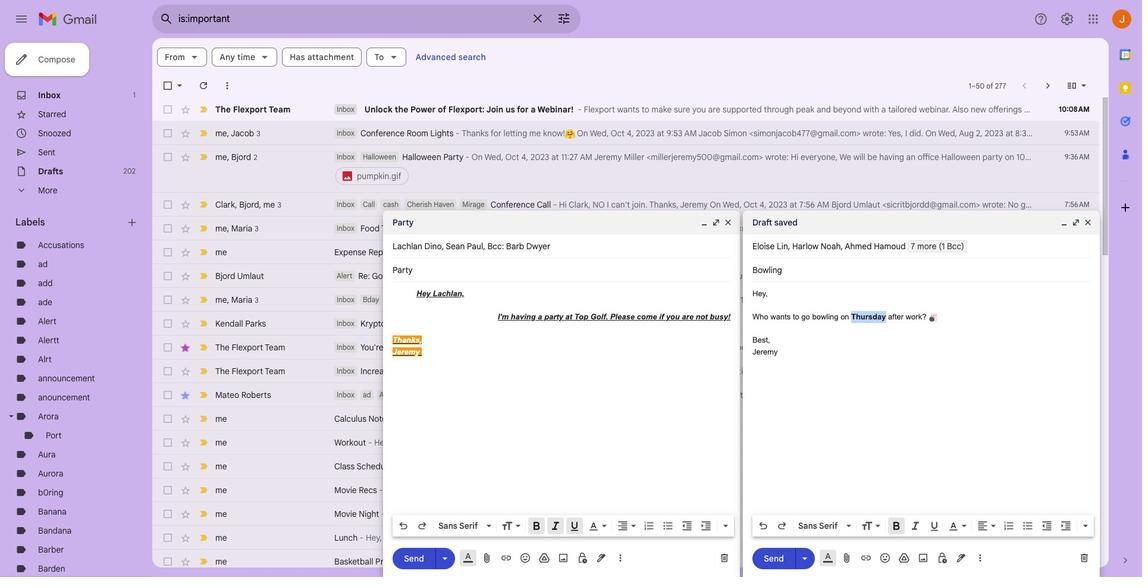 Task type: describe. For each thing, give the bounding box(es) containing it.
insert files using drive image for who wants to go bowling on
[[899, 552, 911, 564]]

and left let on the bottom of the page
[[875, 390, 890, 401]]

1 50 of 277
[[969, 81, 1007, 90]]

0 vertical spatial thanks,
[[650, 199, 679, 210]]

row containing bjord umlaut
[[152, 264, 1100, 288]]

to left grab on the bottom left of the page
[[428, 533, 436, 543]]

<sicritbjordd@gmail.com>
[[883, 199, 981, 210]]

minimize image
[[700, 218, 710, 227]]

workout - hey, do you want to workout tonight? best, jer
[[335, 438, 550, 448]]

refresh image
[[198, 80, 210, 92]]

on right "🤗" image
[[577, 128, 589, 139]]

of left ice
[[1059, 295, 1067, 305]]

wrote: left yes,
[[863, 128, 887, 139]]

halloween for halloween
[[363, 152, 397, 161]]

i'll
[[476, 223, 484, 234]]

toggle confidential mode image
[[937, 552, 949, 564]]

0 horizontal spatial by
[[417, 366, 426, 377]]

7
[[912, 241, 916, 252]]

night
[[359, 509, 379, 520]]

me , maria 3 for food trucks
[[215, 223, 259, 234]]

your left fast
[[512, 366, 529, 377]]

oct 3
[[1073, 224, 1091, 233]]

the down kendall parks
[[215, 342, 230, 353]]

brad,
[[425, 557, 445, 567]]

banana link
[[38, 507, 67, 517]]

and up 8:30
[[1025, 104, 1039, 115]]

delivery
[[862, 342, 892, 353]]

1 vertical spatial 3,
[[686, 295, 693, 305]]

- right news
[[1050, 366, 1054, 377]]

movie for movie recs - hey, do you have any movie recommendations? thanks, jeremy
[[335, 485, 357, 496]]

sans serif for i'm having a party at top golf. please come if you are not busy!
[[439, 521, 478, 532]]

2 horizontal spatial hey
[[958, 295, 973, 305]]

hey, down notes
[[374, 438, 391, 448]]

i'm
[[498, 313, 509, 321]]

come for if
[[637, 313, 657, 321]]

anouncement
[[38, 392, 90, 403]]

formatting options toolbar for who wants to go bowling on
[[753, 516, 1095, 537]]

2 horizontal spatial 4,
[[760, 199, 767, 210]]

please inside text field
[[611, 313, 635, 321]]

pr
[[1135, 104, 1143, 115]]

row containing clark
[[152, 193, 1143, 217]]

a right end
[[602, 271, 607, 282]]

, down bjord umlaut at the top left of the page
[[227, 294, 229, 305]]

a left step!
[[417, 342, 421, 353]]

underline ‪(⌘u)‬ image
[[569, 521, 581, 533]]

who inside message body text box
[[753, 313, 769, 321]]

1 horizontal spatial tomorrow.
[[571, 557, 609, 567]]

looking
[[1082, 390, 1112, 401]]

a left co
[[1128, 199, 1133, 210]]

more formatting options image
[[1080, 520, 1092, 532]]

1 vertical spatial in
[[593, 271, 600, 282]]

, left harlow
[[789, 241, 791, 252]]

1 horizontal spatial our
[[847, 342, 860, 353]]

2 kendall from the left
[[613, 318, 641, 329]]

compose
[[38, 54, 75, 65]]

1 vertical spatial it
[[822, 390, 827, 401]]

def
[[486, 223, 499, 234]]

0 horizontal spatial it
[[526, 223, 531, 234]]

stand
[[759, 366, 781, 377]]

1 horizontal spatial jacob
[[699, 128, 722, 139]]

the down 'more' image
[[215, 104, 231, 115]]

grab
[[438, 533, 455, 543]]

2023 up not
[[695, 295, 714, 305]]

bjord up on tue, oct 3, 2023 at 4:00 pm maria williams <mariaaawilliams@gmail.com> wrote: hey jeremy, i personally love a food truck called the taco zone truck.
[[832, 199, 852, 210]]

inbox you're missing a step! here's how to send your inventory
[[337, 342, 575, 353]]

notes
[[369, 414, 391, 424]]

0 horizontal spatial send
[[468, 247, 486, 258]]

idea
[[1046, 199, 1062, 210]]

2023 up draft saved
[[769, 199, 788, 210]]

2 vertical spatial thanks,
[[567, 485, 596, 496]]

out!
[[533, 223, 548, 234]]

calculus notes link
[[335, 413, 1035, 425]]

flexport up "me , jacob 3" on the top of the page
[[233, 104, 267, 115]]

0 horizontal spatial know
[[636, 342, 656, 353]]

- right jungle
[[449, 271, 453, 282]]

1 for 1
[[133, 90, 136, 99]]

on left mon,
[[864, 271, 875, 282]]

ever
[[1081, 199, 1097, 210]]

sans serif for who wants to go bowling on
[[799, 521, 838, 532]]

redo ‪(⌘y)‬ image
[[777, 520, 789, 532]]

italic ‪(⌘i)‬ image
[[550, 520, 562, 532]]

best, right top
[[592, 318, 611, 329]]

insert signature image
[[596, 552, 608, 564]]

and right out
[[797, 366, 812, 377]]

3 inside clark , bjord , me 3
[[278, 200, 281, 209]]

1 horizontal spatial tomorrow
[[698, 390, 734, 401]]

insert link ‪(⌘k)‬ image for i'm having a party at top golf. please come if you are not busy!
[[501, 552, 513, 564]]

inbox inside labels navigation
[[38, 90, 61, 101]]

1 horizontal spatial in
[[1119, 199, 1126, 210]]

1 horizontal spatial wants
[[618, 104, 640, 115]]

2023 down can't
[[617, 223, 636, 234]]

serif for i'm having a party at top golf. please come if you are not busy!
[[460, 521, 478, 532]]

1 we from the left
[[564, 271, 575, 282]]

a left webinar!
[[531, 104, 536, 115]]

cell for 16th row from the top of the page
[[1057, 485, 1100, 496]]

who inside row
[[384, 533, 401, 543]]

Search mail text field
[[179, 13, 524, 25]]

and right peak
[[817, 104, 832, 115]]

subject field for who wants to go bowling on
[[753, 264, 1091, 276]]

mirage
[[463, 200, 485, 209]]

0 horizontal spatial 3,
[[609, 223, 615, 234]]

dear
[[910, 366, 928, 377]]

9:53 am
[[1065, 129, 1091, 138]]

at left practice
[[528, 557, 536, 567]]

0 horizontal spatial jeremy,
[[897, 223, 926, 234]]

inbox kryptogram
[[337, 318, 405, 329]]

1 vertical spatial with
[[829, 342, 845, 353]]

we for halloween party - on wed, oct 4, 2023 at 11:27 am jeremy miller <millerjeremy500@gmail.com> wrote: hi everyone, we will be having an office halloween party on 10/31. please submit your costume
[[840, 152, 852, 163]]

0 vertical spatial conference
[[361, 128, 405, 139]]

cell for 10th row from the bottom of the page
[[1057, 342, 1100, 354]]

you inside text field
[[666, 313, 680, 321]]

277
[[996, 81, 1007, 90]]

wed, right "🤗" image
[[590, 128, 609, 139]]

indent more ‪(⌘])‬ image
[[701, 520, 713, 532]]

to left make
[[642, 104, 650, 115]]

announcement
[[38, 373, 95, 384]]

oct right minimize icon
[[1073, 224, 1085, 233]]

hi inside cell
[[791, 152, 799, 163]]

team for you're
[[265, 342, 285, 353]]

please down yummy!
[[440, 247, 466, 258]]

1 vertical spatial <mariaaawilliams@gmail.com>
[[816, 295, 930, 305]]

class
[[335, 461, 355, 472]]

0 vertical spatial pm
[[1035, 128, 1047, 139]]

3 11 from the top
[[1085, 557, 1091, 566]]

am right '9:53'
[[685, 128, 697, 139]]

insert emoji ‪(⌘⇧2)‬ image
[[520, 552, 532, 564]]

formatting options toolbar for i'm having a party at top golf. please come if you are not busy!
[[393, 516, 735, 537]]

haven
[[434, 200, 454, 209]]

🎳 image
[[929, 313, 939, 322]]

end
[[577, 271, 591, 282]]

thursday
[[852, 313, 887, 321]]

a left the tailored
[[882, 104, 887, 115]]

13 row from the top
[[152, 407, 1100, 431]]

offerings
[[989, 104, 1023, 115]]

1 row from the top
[[152, 98, 1143, 121]]

sep 11 for hey, movie night at my place tomorrow. cheers,
[[1071, 510, 1091, 518]]

any time
[[220, 52, 256, 63]]

pumpkin.gif
[[357, 171, 402, 182]]

oct up "draft"
[[744, 199, 758, 210]]

see
[[497, 557, 510, 567]]

, left ahmed
[[841, 241, 844, 252]]

us
[[1123, 104, 1133, 115]]

cell containing halloween party
[[335, 151, 1143, 187]]

party inside text field
[[545, 313, 564, 321]]

- right trucks
[[409, 223, 412, 234]]

2023 right 2,
[[985, 128, 1004, 139]]

from button
[[157, 48, 207, 67]]

2 vertical spatial pm
[[746, 295, 758, 305]]

luminous
[[713, 271, 747, 282]]

supported
[[723, 104, 762, 115]]

no
[[1009, 199, 1019, 210]]

cell for row containing kendall parks
[[1057, 318, 1100, 330]]

more formatting options image
[[720, 520, 732, 532]]

at left 8:30
[[1006, 128, 1014, 139]]

wed, up close icon at the top right of page
[[723, 199, 742, 210]]

ice shipment
[[438, 295, 487, 305]]

1 vertical spatial our
[[650, 390, 662, 401]]

2 inside me , bjord 2
[[254, 153, 257, 162]]

cell for ninth row from the bottom of the page
[[1057, 365, 1100, 377]]

con
[[1131, 366, 1143, 377]]

schedule
[[357, 461, 392, 472]]

oct down "call"
[[670, 295, 684, 305]]

1 vertical spatial tue,
[[652, 295, 668, 305]]

maria down bjord umlaut at the top left of the page
[[231, 294, 253, 305]]

discard draft ‪(⌘⇧d)‬ image for i'm having a party at top golf. please come if you are not busy!
[[719, 552, 731, 564]]

me , bjord 2
[[215, 151, 257, 162]]

17 row from the top
[[152, 502, 1100, 526]]

jeremy inside the best, jeremy
[[753, 347, 778, 356]]

the right "off"
[[784, 342, 797, 353]]

hi left there,
[[1026, 342, 1034, 353]]

2 we from the left
[[670, 271, 681, 282]]

send for i'm having a party at top golf. please come if you are not busy!
[[404, 553, 424, 564]]

are inside text field
[[682, 313, 694, 321]]

1 vertical spatial will
[[723, 342, 735, 353]]

- right practice
[[409, 557, 413, 567]]

discard draft ‪(⌘⇧d)‬ image for who wants to go bowling on
[[1079, 552, 1091, 564]]

tonight?
[[484, 438, 515, 448]]

0 horizontal spatial do
[[393, 438, 403, 448]]

at left pm.
[[736, 390, 744, 401]]

search
[[459, 52, 486, 63]]

maria down interval
[[760, 295, 781, 305]]

row containing mateo roberts
[[152, 383, 1143, 407]]

on up report at top
[[562, 223, 573, 234]]

movie
[[468, 485, 490, 496]]

aurora inside labels navigation
[[38, 468, 63, 479]]

alert for alert re: gorge of the jungle - we come from a dark abyss, we end in a dark abyss, and we call the luminous interval life. nikos kazantzakis on mon, sep 11, 2023 at 10:24 am james peterson <ja
[[337, 271, 353, 280]]

1 horizontal spatial jer
[[538, 438, 550, 448]]

hey, down night
[[366, 533, 382, 543]]

bold ‪(⌘b)‬ image
[[891, 520, 903, 532]]

me , maria 3 for ice shipment
[[215, 294, 259, 305]]

ad inside labels navigation
[[38, 259, 48, 270]]

come for from
[[469, 271, 490, 282]]

to inside message body text box
[[793, 313, 800, 321]]

202
[[123, 167, 136, 176]]

2 horizontal spatial halloween
[[942, 152, 981, 163]]

bday
[[363, 295, 379, 304]]

0 horizontal spatial cheers,
[[537, 509, 567, 520]]

thanks
[[462, 128, 489, 139]]

movie for movie night - hey, movie night at my place tomorrow. cheers,
[[335, 509, 357, 520]]

insert photo image for i'm having a party at top golf. please come if you are not busy!
[[558, 552, 570, 564]]

on inside message body text box
[[841, 313, 850, 321]]

- right report
[[397, 247, 400, 258]]

on inside cell
[[472, 152, 483, 163]]

10 row from the top
[[152, 336, 1143, 360]]

wrote: left no at the top right
[[983, 199, 1007, 210]]

0 vertical spatial will
[[854, 152, 866, 163]]

- right lunch
[[360, 533, 364, 543]]

oct down - thanks for letting me know!
[[506, 152, 520, 163]]

your right help in the bottom of the page
[[712, 366, 729, 377]]

the down the james
[[1006, 295, 1020, 305]]

sep for 18th row from the top
[[1071, 533, 1083, 542]]

1 horizontal spatial any
[[983, 390, 996, 401]]

close image
[[724, 218, 733, 227]]

0 vertical spatial i
[[906, 128, 908, 139]]

1 horizontal spatial call
[[537, 199, 551, 210]]

inbox conference room lights
[[337, 128, 454, 139]]

0 vertical spatial miller
[[1079, 128, 1099, 139]]

ad inside row
[[363, 390, 371, 399]]

attach files image for i'm having a party at top golf. please come if you are not busy!
[[482, 552, 493, 564]]

submit
[[1068, 152, 1093, 163]]

john,
[[543, 390, 564, 401]]

1 vertical spatial have
[[432, 485, 450, 496]]

a left listen.
[[561, 318, 566, 329]]

numbered list ‪(⌘⇧7)‬ image
[[643, 520, 655, 532]]

on up pop out icon
[[710, 199, 721, 210]]

best, right the tonight?
[[517, 438, 537, 448]]

- right lights
[[456, 128, 460, 139]]

help
[[693, 366, 710, 377]]

1 horizontal spatial do
[[404, 485, 414, 496]]

your inside cell
[[1095, 152, 1112, 163]]

wed, left aug
[[939, 128, 958, 139]]

1 horizontal spatial know
[[917, 390, 937, 401]]

you up redo ‪(⌘y)‬ icon
[[416, 485, 430, 496]]

all
[[486, 318, 494, 329]]

drafts link
[[38, 166, 63, 177]]

here's
[[444, 342, 468, 353]]

the left taco
[[1064, 223, 1076, 234]]

dialog containing sans serif
[[383, 211, 741, 577]]

0 vertical spatial team
[[269, 104, 291, 115]]

0 vertical spatial <mariaaawilliams@gmail.com>
[[738, 223, 853, 234]]

1 for 1 50 of 277
[[969, 81, 972, 90]]

more inside row
[[841, 366, 861, 377]]

hi left john,
[[534, 390, 542, 401]]

1 vertical spatial i
[[607, 199, 609, 210]]

the left jungle
[[408, 271, 420, 282]]

of right gorge
[[398, 271, 406, 282]]

2 vertical spatial wants
[[403, 533, 426, 543]]

barden
[[38, 564, 65, 574]]

sep for third row from the bottom
[[1071, 510, 1083, 518]]

agenda
[[606, 390, 635, 401]]

aura link
[[38, 449, 56, 460]]

barber
[[38, 545, 64, 555]]

these
[[595, 366, 618, 377]]

before you know it, your inventory will be flying off the shelves with our delivery times! flexport_reverse_logo@2x hi there, don't forget to begin y
[[593, 342, 1143, 353]]

alrt
[[38, 354, 52, 365]]

movie up redo ‪(⌘y)‬ icon
[[406, 509, 428, 520]]

on up i'm having a party at top golf. please come if you are not busy!
[[640, 295, 651, 305]]

flexport up mateo roberts
[[232, 366, 263, 377]]

expense report - hi mateo, please send me the expense report by tomorrow morning. thanks, jeremy
[[335, 247, 720, 258]]

1 horizontal spatial aurora
[[380, 390, 401, 399]]

mateo,
[[412, 247, 438, 258]]

1 kryptogram from the left
[[361, 318, 405, 329]]

sans serif option for who wants to go bowling on
[[796, 520, 845, 532]]

listings
[[731, 366, 757, 377]]

1 vertical spatial thanks,
[[662, 247, 691, 258]]

1 horizontal spatial 4,
[[627, 128, 634, 139]]

simon
[[724, 128, 748, 139]]

at left 12:01
[[716, 295, 723, 305]]

1 vertical spatial miller
[[624, 152, 645, 163]]

insert photo image for who wants to go bowling on
[[918, 552, 930, 564]]

sans serif option for i'm having a party at top golf. please come if you are not busy!
[[436, 520, 485, 532]]

0 horizontal spatial tomorrow
[[588, 247, 624, 258]]

party inside row
[[983, 152, 1003, 163]]

you right sure
[[693, 104, 707, 115]]

40-
[[428, 366, 442, 377]]

support image
[[1035, 12, 1049, 26]]

please right 10/31.
[[1040, 152, 1065, 163]]

sep 11 for hey, who wants to grab lunch? best, jer
[[1071, 533, 1091, 542]]

0 horizontal spatial tomorrow.
[[497, 509, 536, 520]]

draft saved dialog
[[743, 211, 1101, 577]]

interval
[[749, 271, 777, 282]]

grand
[[1021, 199, 1044, 210]]

labels navigation
[[0, 38, 152, 577]]

more
[[38, 185, 57, 196]]

sep for 19th row from the top of the page
[[1071, 557, 1083, 566]]

at left the my
[[451, 509, 459, 520]]

aurora link
[[38, 468, 63, 479]]

more send options image for i'm having a party at top golf. please come if you are not busy!
[[439, 553, 451, 565]]

jungle
[[422, 271, 447, 282]]

am right "11:27" at the top
[[580, 152, 593, 163]]

cell for 6th row from the bottom of the page
[[1057, 437, 1100, 449]]

eloise lin , harlow noah , ahmed hamoud 7 more (1 bcc)
[[753, 241, 965, 252]]

main content containing from
[[152, 38, 1143, 577]]

2023 down make
[[636, 128, 655, 139]]

2 join from the left
[[1106, 104, 1121, 115]]

0 horizontal spatial hey
[[414, 318, 428, 329]]

Message Body text field
[[753, 288, 1091, 512]]

, up me , bjord 2
[[227, 128, 229, 138]]

to left see
[[487, 557, 494, 567]]

draft
[[753, 217, 773, 228]]

hey, inside message body text box
[[753, 289, 771, 298]]

am right the '10:24'
[[978, 271, 990, 282]]

the flexport team for increase
[[215, 366, 285, 377]]

the flexport team for you're
[[215, 342, 285, 353]]

step!
[[423, 342, 442, 353]]

1 vertical spatial be
[[737, 342, 747, 353]]

1 horizontal spatial hey
[[881, 223, 895, 234]]

or
[[1033, 390, 1041, 401]]

workout
[[451, 438, 482, 448]]

toggle split pane mode image
[[1067, 80, 1079, 92]]

your down 'hey all, you should all give kryptogram a listen. best, kendall'
[[519, 342, 535, 353]]

1 horizontal spatial with
[[864, 104, 880, 115]]

additions.
[[1043, 390, 1080, 401]]

inbox inside cell
[[337, 152, 355, 161]]

, down "me , jacob 3" on the top of the page
[[227, 151, 229, 162]]

report
[[551, 247, 575, 258]]

insert files using drive image for i'm having a party at top golf. please come if you are not busy!
[[539, 552, 551, 564]]

insert link ‪(⌘k)‬ image for who wants to go bowling on
[[861, 552, 873, 564]]

1 horizontal spatial cheers,
[[611, 557, 640, 567]]

inbox inside the inbox conference room lights
[[337, 129, 355, 138]]

6 row from the top
[[152, 240, 1100, 264]]

place
[[474, 509, 495, 520]]

to left begin
[[1107, 342, 1115, 353]]

a right love
[[991, 223, 996, 234]]

1 horizontal spatial by
[[462, 366, 471, 377]]

can't
[[447, 557, 467, 567]]

1 vertical spatial williams
[[783, 295, 814, 305]]

attach files image for who wants to go bowling on
[[842, 552, 854, 564]]

sans for who wants to go bowling on
[[799, 521, 818, 532]]

0 vertical spatial umlaut
[[854, 199, 881, 210]]

2 kryptogram from the left
[[514, 318, 559, 329]]

inbox inside inbox food trucks
[[337, 224, 355, 233]]

on inside cell
[[1006, 152, 1015, 163]]

tue, oct 3, 2023, 3:19 pm element
[[1073, 270, 1091, 282]]

wants inside message body text box
[[771, 313, 791, 321]]

snoozed
[[38, 128, 71, 139]]

0 horizontal spatial williams
[[705, 223, 736, 234]]

if inside row
[[939, 390, 944, 401]]

toggle confidential mode image
[[577, 552, 589, 564]]

close image
[[1084, 218, 1094, 227]]

numbered list ‪(⌘⇧7)‬ image
[[1004, 520, 1016, 532]]

a inside text field
[[538, 313, 543, 321]]

love
[[974, 223, 989, 234]]

peterson
[[1019, 271, 1052, 282]]

2 horizontal spatial are
[[969, 390, 981, 401]]

1 horizontal spatial have
[[986, 366, 1004, 377]]

on right "did."
[[926, 128, 937, 139]]

party
[[444, 152, 464, 163]]



Task type: locate. For each thing, give the bounding box(es) containing it.
draft saved
[[753, 217, 798, 228]]

ad
[[38, 259, 48, 270], [363, 390, 371, 399]]

insert emoji ‪(⌘⇧2)‬ image
[[880, 552, 892, 564]]

dark
[[519, 271, 536, 282], [609, 271, 626, 282]]

attach files image inside draft saved dialog
[[842, 552, 854, 564]]

know! for thanks
[[616, 295, 638, 305]]

maria left pop out icon
[[683, 223, 704, 234]]

indent less ‪(⌘[)‬ image
[[682, 520, 693, 532]]

bandana
[[38, 526, 72, 536]]

kendall right golf.
[[613, 318, 641, 329]]

the
[[395, 104, 409, 115], [1064, 223, 1076, 234], [502, 247, 515, 258], [408, 271, 420, 282], [698, 271, 711, 282], [784, 342, 797, 353], [592, 390, 604, 401]]

send inside draft saved dialog
[[764, 553, 784, 564]]

0 horizontal spatial pm
[[668, 223, 680, 234]]

bulleted list ‪(⌘⇧8)‬ image
[[663, 520, 674, 532]]

0 vertical spatial tomorrow.
[[497, 509, 536, 520]]

team
[[269, 104, 291, 115], [265, 342, 285, 353], [265, 366, 285, 377]]

beyond
[[834, 104, 862, 115]]

1 vertical spatial pm
[[668, 223, 680, 234]]

1 vertical spatial party
[[545, 313, 564, 321]]

sans serif inside draft saved dialog
[[799, 521, 838, 532]]

tomorrow down help in the bottom of the page
[[698, 390, 734, 401]]

3 row from the top
[[152, 145, 1143, 193]]

changes
[[999, 390, 1031, 401]]

, right clark
[[259, 199, 261, 210]]

to
[[642, 104, 650, 115], [793, 313, 800, 321], [488, 342, 496, 353], [1107, 342, 1115, 353], [442, 438, 449, 448], [428, 533, 436, 543], [487, 557, 494, 567]]

maria down clark , bjord , me 3
[[231, 223, 253, 234]]

from
[[165, 52, 185, 63]]

sans serif inside dialog
[[439, 521, 478, 532]]

a right from
[[512, 271, 517, 282]]

at inside cell
[[552, 152, 559, 163]]

0 vertical spatial do
[[393, 438, 403, 448]]

2 send button from the left
[[753, 548, 796, 569]]

1 insert files using drive image from the left
[[539, 552, 551, 564]]

hey, up undo ‪(⌘z)‬ icon
[[387, 509, 404, 520]]

0 horizontal spatial serif
[[460, 521, 478, 532]]

1 formatting options toolbar from the left
[[393, 516, 735, 537]]

will down the on wed, oct 4, 2023 at 9:53 am jacob simon <simonjacob477@gmail.com> wrote: yes, i did. on wed, aug 2, 2023 at 8:30 pm jeremy miller <millerjerem
[[854, 152, 866, 163]]

settings image
[[1061, 12, 1075, 26]]

2 sans from the left
[[799, 521, 818, 532]]

- right recs
[[379, 485, 383, 496]]

come inside row
[[469, 271, 490, 282]]

4, down - thanks for letting me know!
[[522, 152, 529, 163]]

1 sans serif from the left
[[439, 521, 478, 532]]

tab list
[[1110, 38, 1143, 535]]

16 row from the top
[[152, 479, 1100, 502]]

1 vertical spatial come
[[637, 313, 657, 321]]

- sounds yummy! i'll def check it out!
[[406, 223, 550, 234]]

call left cash
[[363, 200, 375, 209]]

thanks, right join.
[[650, 199, 679, 210]]

insert files using drive image inside dialog
[[539, 552, 551, 564]]

main menu image
[[14, 12, 29, 26]]

inventory up tags
[[538, 342, 573, 353]]

inbox inside inbox unlock the power of flexport: join us for a webinar! - flexport wants to make sure you are supported through peak and beyond with a tailored webinar. also new offerings and features! eguide join us pr
[[337, 105, 355, 114]]

4, inside cell
[[522, 152, 529, 163]]

inbox inside the inbox kryptogram
[[337, 319, 355, 328]]

1 horizontal spatial discard draft ‪(⌘⇧d)‬ image
[[1079, 552, 1091, 564]]

bjord down "me , jacob 3" on the top of the page
[[231, 151, 251, 162]]

3, down "call"
[[686, 295, 693, 305]]

wrote: inside cell
[[766, 152, 789, 163]]

1 11 from the top
[[1085, 510, 1091, 518]]

minimize image
[[1060, 218, 1070, 227]]

undo ‪(⌘z)‬ image
[[758, 520, 770, 532]]

an
[[907, 152, 916, 163]]

1 attach files image from the left
[[482, 552, 493, 564]]

1 more send options image from the left
[[439, 553, 451, 565]]

bjord right clark
[[239, 199, 259, 210]]

basketball
[[335, 557, 374, 567]]

insert photo image inside draft saved dialog
[[918, 552, 930, 564]]

calculus notes
[[335, 414, 391, 424]]

11 for movie night - hey, movie night at my place tomorrow. cheers,
[[1085, 510, 1091, 518]]

more inside draft saved dialog
[[918, 241, 937, 252]]

alert for alert
[[38, 316, 56, 327]]

0 horizontal spatial any
[[452, 485, 466, 496]]

your right it,
[[667, 342, 684, 353]]

sans inside dialog
[[439, 521, 458, 532]]

b0ring
[[38, 488, 63, 498]]

if left there
[[939, 390, 944, 401]]

aurora up b0ring at the left bottom of the page
[[38, 468, 63, 479]]

formatting options toolbar inside draft saved dialog
[[753, 516, 1095, 537]]

advanced search options image
[[552, 7, 576, 30]]

mon,
[[877, 271, 896, 282]]

14 row from the top
[[152, 431, 1100, 455]]

1 vertical spatial tomorrow
[[698, 390, 734, 401]]

0 vertical spatial are
[[709, 104, 721, 115]]

more options image for i'm having a party at top golf. please come if you are not busy!
[[617, 552, 624, 564]]

peak
[[797, 104, 815, 115]]

cell for row containing mateo roberts
[[1057, 389, 1100, 401]]

2 vertical spatial i
[[928, 223, 930, 234]]

1 abyss, from the left
[[538, 271, 562, 282]]

1 horizontal spatial be
[[868, 152, 878, 163]]

halloween down room
[[403, 152, 442, 163]]

insert signature image
[[956, 552, 968, 564]]

1 vertical spatial letting
[[576, 295, 600, 305]]

team down has
[[269, 104, 291, 115]]

send button inside dialog
[[393, 548, 436, 569]]

1 vertical spatial are
[[682, 313, 694, 321]]

underline ‪(⌘u)‬ image
[[929, 521, 941, 533]]

gmail image
[[38, 7, 103, 31]]

None checkbox
[[162, 80, 174, 92], [162, 223, 174, 235], [162, 270, 174, 282], [162, 342, 174, 354], [162, 389, 174, 401], [162, 461, 174, 473], [162, 532, 174, 544], [162, 556, 174, 568], [162, 80, 174, 92], [162, 223, 174, 235], [162, 270, 174, 282], [162, 342, 174, 354], [162, 389, 174, 401], [162, 461, 174, 473], [162, 532, 174, 544], [162, 556, 174, 568]]

0 vertical spatial sep 11
[[1071, 510, 1091, 518]]

2 discard draft ‪(⌘⇧d)‬ image from the left
[[1079, 552, 1091, 564]]

be
[[868, 152, 878, 163], [737, 342, 747, 353]]

having down awesome,
[[511, 313, 536, 321]]

0 vertical spatial 1
[[969, 81, 972, 90]]

1 sans from the left
[[439, 521, 458, 532]]

7 row from the top
[[152, 264, 1100, 288]]

formatting options toolbar up toggle confidential mode image
[[753, 516, 1095, 537]]

- right webinar!
[[578, 104, 582, 115]]

2 formatting options toolbar from the left
[[753, 516, 1095, 537]]

1 horizontal spatial ad
[[363, 390, 371, 399]]

best, jeremy
[[753, 336, 781, 356]]

3 for food trucks
[[255, 224, 259, 233]]

subject field inside dialog
[[393, 264, 731, 276]]

you right see
[[512, 557, 526, 567]]

miller up join.
[[624, 152, 645, 163]]

of right 50
[[987, 81, 994, 90]]

2 vertical spatial will
[[679, 366, 691, 377]]

wrote: up eloise lin , harlow noah , ahmed hamoud 7 more (1 bcc)
[[855, 223, 878, 234]]

cell for 15th row from the top
[[1057, 461, 1100, 473]]

sans serif right redo ‪(⌘y)‬ image
[[799, 521, 838, 532]]

kryptogram
[[361, 318, 405, 329], [514, 318, 559, 329]]

hi left the mateo,
[[403, 247, 410, 258]]

port link
[[46, 430, 62, 441]]

🤗 image
[[565, 129, 575, 139]]

0 horizontal spatial more options image
[[617, 552, 624, 564]]

wants down redo ‪(⌘y)‬ icon
[[403, 533, 426, 543]]

1 discard draft ‪(⌘⇧d)‬ image from the left
[[719, 552, 731, 564]]

bold ‪(⌘b)‬ image
[[531, 520, 543, 532]]

zone
[[1098, 223, 1117, 234]]

letting
[[504, 128, 528, 139], [576, 295, 600, 305]]

1 vertical spatial alert
[[38, 316, 56, 327]]

more options image for who wants to go bowling on
[[977, 552, 985, 564]]

2 insert files using drive image from the left
[[899, 552, 911, 564]]

2 me , maria 3 from the top
[[215, 294, 259, 305]]

3 inside "me , jacob 3"
[[257, 129, 261, 138]]

at left '9:53'
[[657, 128, 665, 139]]

shelves
[[799, 342, 827, 353]]

come right golf.
[[637, 313, 657, 321]]

best, inside the best, jeremy
[[753, 336, 771, 345]]

8 row from the top
[[152, 288, 1143, 312]]

2 dark from the left
[[609, 271, 626, 282]]

1 vertical spatial on
[[841, 313, 850, 321]]

more options image right insert signature image
[[977, 552, 985, 564]]

2 the flexport team from the top
[[215, 342, 285, 353]]

having inside cell
[[880, 152, 905, 163]]

2 horizontal spatial by
[[577, 247, 586, 258]]

send down give
[[498, 342, 516, 353]]

1 vertical spatial hey
[[958, 295, 973, 305]]

shoppers.
[[863, 366, 900, 377]]

know!
[[543, 128, 565, 139], [616, 295, 638, 305]]

more image
[[221, 80, 233, 92]]

2 sans serif option from the left
[[796, 520, 845, 532]]

1 vertical spatial conference
[[491, 199, 535, 210]]

sounds
[[415, 223, 443, 234]]

eloise
[[753, 241, 775, 252]]

cell for 12th row from the bottom
[[1057, 294, 1100, 306]]

2 insert link ‪(⌘k)‬ image from the left
[[861, 552, 873, 564]]

insert photo image
[[558, 552, 570, 564], [918, 552, 930, 564]]

awesome, thanks for letting me know! on tue, oct 3, 2023 at 12:01 pm maria williams <mariaaawilliams@gmail.com> wrote: hey jeremy, the shipment of ice has arrived, than
[[495, 295, 1143, 305]]

9:53
[[667, 128, 683, 139]]

movie left recs
[[335, 485, 357, 496]]

- right party
[[466, 152, 470, 163]]

<mariaaawilliams@gmail.com> up thursday
[[816, 295, 930, 305]]

serif inside dialog
[[460, 521, 478, 532]]

bandana link
[[38, 526, 72, 536]]

0 horizontal spatial more send options image
[[439, 553, 451, 565]]

1 vertical spatial 11
[[1085, 533, 1091, 542]]

search mail image
[[156, 8, 177, 30]]

banana
[[38, 507, 67, 517]]

None search field
[[152, 5, 581, 33]]

0 vertical spatial who
[[753, 313, 769, 321]]

1 the flexport team from the top
[[215, 104, 291, 115]]

the flexport team up roberts
[[215, 366, 285, 377]]

advanced
[[416, 52, 457, 63]]

row containing kendall parks
[[152, 312, 1100, 336]]

has attachment button
[[282, 48, 362, 67]]

0 horizontal spatial tue,
[[575, 223, 591, 234]]

1 vertical spatial who
[[384, 533, 401, 543]]

kazantzakis
[[818, 271, 862, 282]]

cell for 13th row
[[1057, 413, 1100, 425]]

1 horizontal spatial miller
[[1079, 128, 1099, 139]]

bulleted list ‪(⌘⇧8)‬ image
[[1023, 520, 1035, 532]]

11
[[1085, 510, 1091, 518], [1085, 533, 1091, 542], [1085, 557, 1091, 566]]

0 horizontal spatial insert photo image
[[558, 552, 570, 564]]

1 horizontal spatial 2
[[746, 390, 750, 401]]

2 serif from the left
[[820, 521, 838, 532]]

on tue, oct 3, 2023 at 4:00 pm maria williams <mariaaawilliams@gmail.com> wrote: hey jeremy, i personally love a food truck called the taco zone truck.
[[560, 223, 1142, 234]]

of right power
[[438, 104, 447, 115]]

insert files using drive image
[[539, 552, 551, 564], [899, 552, 911, 564]]

oct right "🤗" image
[[611, 128, 625, 139]]

barber link
[[38, 545, 64, 555]]

sans serif option
[[436, 520, 485, 532], [796, 520, 845, 532]]

bjord up kendall parks
[[215, 271, 235, 282]]

are
[[709, 104, 721, 115], [682, 313, 694, 321], [969, 390, 981, 401]]

go
[[802, 313, 811, 321]]

1 sep 11 from the top
[[1071, 510, 1091, 518]]

alert inside alert re: gorge of the jungle - we come from a dark abyss, we end in a dark abyss, and we call the luminous interval life. nikos kazantzakis on mon, sep 11, 2023 at 10:24 am james peterson <ja
[[337, 271, 353, 280]]

me
[[215, 128, 227, 138], [530, 128, 541, 139], [215, 151, 227, 162], [264, 199, 275, 210], [215, 223, 227, 234], [215, 247, 227, 258], [488, 247, 500, 258], [215, 294, 227, 305], [602, 295, 614, 305], [903, 390, 915, 401], [215, 414, 227, 424], [215, 438, 227, 448], [215, 461, 227, 472], [215, 485, 227, 496], [215, 509, 227, 520], [215, 533, 227, 543], [215, 557, 227, 567]]

2 attach files image from the left
[[842, 552, 854, 564]]

team for increase
[[265, 366, 285, 377]]

inbox
[[38, 90, 61, 101], [337, 105, 355, 114], [337, 129, 355, 138], [337, 152, 355, 161], [337, 200, 355, 209], [337, 224, 355, 233], [337, 295, 355, 304], [337, 319, 355, 328], [337, 343, 355, 352], [337, 367, 355, 376], [337, 390, 355, 399]]

sans serif option inside dialog
[[436, 520, 485, 532]]

undo ‪(⌘z)‬ image
[[398, 520, 410, 532]]

a
[[902, 366, 908, 377]]

formatting options toolbar
[[393, 516, 735, 537], [753, 516, 1095, 537]]

office
[[918, 152, 940, 163]]

1 vertical spatial jer
[[505, 533, 517, 543]]

letting for thanks
[[576, 295, 600, 305]]

hey down the '10:24'
[[958, 295, 973, 305]]

serif for who wants to go bowling on
[[820, 521, 838, 532]]

more send options image
[[439, 553, 451, 565], [799, 553, 811, 565]]

hi left the brad,
[[415, 557, 423, 567]]

1 inventory from the left
[[538, 342, 573, 353]]

4:00
[[648, 223, 666, 234]]

1 horizontal spatial send
[[764, 553, 784, 564]]

1 sans serif option from the left
[[436, 520, 485, 532]]

15 row from the top
[[152, 455, 1100, 479]]

2 inventory from the left
[[686, 342, 721, 353]]

2 send from the left
[[764, 553, 784, 564]]

alert inside labels navigation
[[38, 316, 56, 327]]

1 vertical spatial cheers,
[[611, 557, 640, 567]]

0 horizontal spatial kryptogram
[[361, 318, 405, 329]]

Subject field
[[393, 264, 731, 276], [753, 264, 1091, 276]]

insert link ‪(⌘k)‬ image
[[501, 552, 513, 564], [861, 552, 873, 564]]

to left go
[[793, 313, 800, 321]]

bcc)
[[948, 241, 965, 252]]

inbox inside inbox you're missing a step! here's how to send your inventory
[[337, 343, 355, 352]]

best, left "off"
[[753, 336, 771, 345]]

attach files image inside dialog
[[482, 552, 493, 564]]

awesome,
[[495, 295, 534, 305]]

11:27
[[561, 152, 578, 163]]

for
[[517, 104, 529, 115], [491, 128, 502, 139], [563, 295, 574, 305], [637, 390, 648, 401]]

to right want
[[442, 438, 449, 448]]

unlock
[[365, 104, 393, 115]]

if inside i'm having a party at top golf. please come if you are not busy! text field
[[660, 313, 664, 321]]

send button inside draft saved dialog
[[753, 548, 796, 569]]

0 vertical spatial 2
[[254, 153, 257, 162]]

1 horizontal spatial if
[[939, 390, 944, 401]]

0 vertical spatial cheers,
[[537, 509, 567, 520]]

subject field down 7
[[753, 264, 1091, 276]]

0 horizontal spatial call
[[363, 200, 375, 209]]

more options image inside dialog
[[617, 552, 624, 564]]

insert photo image left toggle confidential mode image
[[918, 552, 930, 564]]

port
[[46, 430, 62, 441]]

0 horizontal spatial on
[[841, 313, 850, 321]]

accusations link
[[38, 240, 84, 251]]

flexport right webinar!
[[584, 104, 616, 115]]

truck
[[1017, 223, 1037, 234]]

7:56 am
[[1066, 200, 1091, 209]]

jer right the tonight?
[[538, 438, 550, 448]]

11,
[[915, 271, 923, 282]]

labels heading
[[15, 217, 126, 229]]

0 vertical spatial tomorrow
[[588, 247, 624, 258]]

don't
[[1060, 342, 1080, 353]]

indent less ‪(⌘[)‬ image
[[1042, 520, 1054, 532]]

1 dark from the left
[[519, 271, 536, 282]]

3 for conference room lights
[[257, 129, 261, 138]]

discard draft ‪(⌘⇧d)‬ image down more formatting options image
[[1079, 552, 1091, 564]]

cell
[[335, 151, 1143, 187], [1057, 294, 1100, 306], [1057, 318, 1100, 330], [1057, 342, 1100, 354], [1057, 365, 1100, 377], [1057, 389, 1100, 401], [1057, 413, 1100, 425], [1057, 437, 1100, 449], [1057, 461, 1100, 473], [1057, 485, 1100, 496]]

italic ‪(⌘i)‬ image
[[910, 520, 922, 532]]

3 up parks
[[255, 296, 259, 304]]

send button down redo ‪(⌘y)‬ image
[[753, 548, 796, 569]]

tailored
[[889, 104, 918, 115]]

0 horizontal spatial formatting options toolbar
[[393, 516, 735, 537]]

inbox inside inbox increase sales by 40-80% by activating your fast tags now!
[[337, 367, 355, 376]]

more options image
[[617, 552, 624, 564], [977, 552, 985, 564]]

flexport down kendall parks
[[232, 342, 263, 353]]

williams left "draft"
[[705, 223, 736, 234]]

inventory up help in the bottom of the page
[[686, 342, 721, 353]]

in right born on the top right
[[1119, 199, 1126, 210]]

2 more options image from the left
[[977, 552, 985, 564]]

1 horizontal spatial know!
[[616, 295, 638, 305]]

i left "did."
[[906, 128, 908, 139]]

redo ‪(⌘y)‬ image
[[417, 520, 429, 532]]

add link
[[38, 278, 53, 289]]

letting for thanks
[[504, 128, 528, 139]]

None checkbox
[[162, 104, 174, 115], [162, 127, 174, 139], [162, 151, 174, 163], [162, 199, 174, 211], [162, 246, 174, 258], [162, 294, 174, 306], [162, 318, 174, 330], [162, 365, 174, 377], [162, 413, 174, 425], [162, 437, 174, 449], [162, 485, 174, 496], [162, 508, 174, 520], [162, 104, 174, 115], [162, 127, 174, 139], [162, 151, 174, 163], [162, 199, 174, 211], [162, 246, 174, 258], [162, 294, 174, 306], [162, 318, 174, 330], [162, 365, 174, 377], [162, 413, 174, 425], [162, 437, 174, 449], [162, 485, 174, 496], [162, 508, 174, 520]]

1 horizontal spatial alert
[[337, 271, 353, 280]]

you left want
[[405, 438, 419, 448]]

indent more ‪(⌘])‬ image
[[1061, 520, 1073, 532]]

formatting options toolbar inside dialog
[[393, 516, 735, 537]]

1 horizontal spatial conference
[[491, 199, 535, 210]]

sent
[[38, 147, 55, 158]]

0 horizontal spatial we
[[455, 271, 467, 282]]

2 sans serif from the left
[[799, 521, 838, 532]]

80%
[[442, 366, 460, 377]]

send button for i'm having a party at top golf. please come if you are not busy!
[[393, 548, 436, 569]]

call
[[537, 199, 551, 210], [363, 200, 375, 209]]

dialog
[[383, 211, 741, 577]]

row
[[152, 98, 1143, 121], [152, 121, 1143, 145], [152, 145, 1143, 193], [152, 193, 1143, 217], [152, 217, 1142, 240], [152, 240, 1100, 264], [152, 264, 1100, 288], [152, 288, 1143, 312], [152, 312, 1100, 336], [152, 336, 1143, 360], [152, 360, 1143, 383], [152, 383, 1143, 407], [152, 407, 1100, 431], [152, 431, 1100, 455], [152, 455, 1100, 479], [152, 479, 1100, 502], [152, 502, 1100, 526], [152, 526, 1100, 550], [152, 550, 1100, 574]]

having inside i'm having a party at top golf. please come if you are not busy! text field
[[511, 313, 536, 321]]

who up the best, jeremy
[[753, 313, 769, 321]]

has
[[1082, 295, 1096, 305]]

0 horizontal spatial know!
[[543, 128, 565, 139]]

arora
[[38, 411, 59, 422]]

2 abyss, from the left
[[628, 271, 652, 282]]

1 horizontal spatial williams
[[783, 295, 814, 305]]

more send options image for who wants to go bowling on
[[799, 553, 811, 565]]

11 for lunch - hey, who wants to grab lunch? best, jer
[[1085, 533, 1091, 542]]

sep 11
[[1071, 510, 1091, 518], [1071, 533, 1091, 542], [1071, 557, 1091, 566]]

born
[[1100, 199, 1117, 210]]

pm.
[[752, 390, 767, 401]]

attach files image left insert emoji ‪(⌘⇧2)‬ image
[[842, 552, 854, 564]]

discard draft ‪(⌘⇧d)‬ image
[[719, 552, 731, 564], [1079, 552, 1091, 564]]

1 horizontal spatial who
[[753, 313, 769, 321]]

18 row from the top
[[152, 526, 1100, 550]]

1 horizontal spatial are
[[709, 104, 721, 115]]

me , maria 3 down clark , bjord , me 3
[[215, 223, 259, 234]]

wrote: up '🎳' icon
[[933, 295, 956, 305]]

0 horizontal spatial subject field
[[393, 264, 731, 276]]

serif inside draft saved dialog
[[820, 521, 838, 532]]

0 horizontal spatial kendall
[[215, 318, 243, 329]]

blissful
[[409, 295, 432, 304]]

1 horizontal spatial 1
[[969, 81, 972, 90]]

2 11 from the top
[[1085, 533, 1091, 542]]

news
[[1028, 366, 1048, 377]]

0 vertical spatial with
[[864, 104, 880, 115]]

sans inside draft saved dialog
[[799, 521, 818, 532]]

2 subject field from the left
[[753, 264, 1091, 276]]

3 sep 11 from the top
[[1071, 557, 1091, 566]]

clear search image
[[526, 7, 550, 30]]

to right how
[[488, 342, 496, 353]]

2 horizontal spatial jer
[[642, 557, 654, 567]]

subject field for i'm having a party at top golf. please come if you are not busy!
[[393, 264, 731, 276]]

2 more send options image from the left
[[799, 553, 811, 565]]

1 inside labels navigation
[[133, 90, 136, 99]]

make
[[652, 104, 672, 115]]

3 right pop out image
[[1087, 224, 1091, 233]]

2 vertical spatial we
[[972, 366, 984, 377]]

thanks, up "call"
[[662, 247, 691, 258]]

3 the flexport team from the top
[[215, 366, 285, 377]]

2 row from the top
[[152, 121, 1143, 145]]

19 row from the top
[[152, 550, 1100, 574]]

the flexport team up "me , jacob 3" on the top of the page
[[215, 104, 291, 115]]

if
[[660, 313, 664, 321], [939, 390, 944, 401]]

busy!
[[710, 313, 731, 321]]

yes,
[[889, 128, 904, 139]]

0 vertical spatial we
[[840, 152, 852, 163]]

party
[[983, 152, 1003, 163], [545, 313, 564, 321]]

3 for ice shipment
[[255, 296, 259, 304]]

we inside cell
[[840, 152, 852, 163]]

0 horizontal spatial jacob
[[231, 128, 254, 138]]

1 vertical spatial send
[[498, 342, 516, 353]]

are left not
[[682, 313, 694, 321]]

come inside i'm having a party at top golf. please come if you are not busy! text field
[[637, 313, 657, 321]]

pop out image
[[712, 218, 721, 227]]

1 horizontal spatial will
[[723, 342, 735, 353]]

at inside text field
[[566, 313, 573, 321]]

1 join from the left
[[487, 104, 504, 115]]

hi left clark, at the top
[[559, 199, 567, 210]]

to button
[[367, 48, 406, 67]]

1 vertical spatial umlaut
[[237, 271, 264, 282]]

0 horizontal spatial insert link ‪(⌘k)‬ image
[[501, 552, 513, 564]]

hamoud
[[875, 241, 906, 252]]

1 send button from the left
[[393, 548, 436, 569]]

5 row from the top
[[152, 217, 1142, 240]]

attach files image
[[482, 552, 493, 564], [842, 552, 854, 564]]

0 vertical spatial know
[[636, 342, 656, 353]]

2 horizontal spatial we
[[972, 366, 984, 377]]

jeremy, up 7
[[897, 223, 926, 234]]

flying
[[749, 342, 769, 353]]

eguide
[[1077, 104, 1104, 115]]

0 horizontal spatial aurora
[[38, 468, 63, 479]]

1 subject field from the left
[[393, 264, 731, 276]]

halloween for halloween party - on wed, oct 4, 2023 at 11:27 am jeremy miller <millerjeremy500@gmail.com> wrote: hi everyone, we will be having an office halloween party on 10/31. please submit your costume
[[403, 152, 442, 163]]

<simonjacob477@gmail.com>
[[750, 128, 861, 139]]

sure
[[674, 104, 691, 115]]

pop out image
[[1072, 218, 1082, 227]]

starred
[[38, 109, 66, 120]]

alrt link
[[38, 354, 52, 365]]

halloween
[[403, 152, 442, 163], [942, 152, 981, 163], [363, 152, 397, 161]]

jer down numbered list ‪(⌘⇧7)‬ icon
[[642, 557, 654, 567]]

subject field inside draft saved dialog
[[753, 264, 1091, 276]]

sans serif option inside draft saved dialog
[[796, 520, 845, 532]]

0 vertical spatial any
[[983, 390, 996, 401]]

0 vertical spatial if
[[660, 313, 664, 321]]

the right is
[[592, 390, 604, 401]]

Message Body text field
[[393, 288, 731, 512]]

with right beyond
[[864, 104, 880, 115]]

best,
[[592, 318, 611, 329], [753, 336, 771, 345], [517, 438, 537, 448], [484, 533, 504, 543]]

tue, oct 3, 2023, 3:41 pm element
[[1073, 246, 1091, 258]]

1 serif from the left
[[460, 521, 478, 532]]

1 vertical spatial 2
[[746, 390, 750, 401]]

1 horizontal spatial jeremy,
[[974, 295, 1004, 305]]

cheers,
[[537, 509, 567, 520], [611, 557, 640, 567]]

more options image inside draft saved dialog
[[977, 552, 985, 564]]

0 vertical spatial tue,
[[575, 223, 591, 234]]

review
[[796, 390, 820, 401]]

1 vertical spatial tomorrow.
[[571, 557, 609, 567]]

any left "changes"
[[983, 390, 996, 401]]

the left power
[[395, 104, 409, 115]]

team down parks
[[265, 342, 285, 353]]

2 insert photo image from the left
[[918, 552, 930, 564]]

more up beforehand
[[841, 366, 861, 377]]

1 vertical spatial team
[[265, 342, 285, 353]]

know! for thanks
[[543, 128, 565, 139]]

1 more options image from the left
[[617, 552, 624, 564]]

these special badges will help your listings stand out and attract more shoppers. a dear merchant , we have great news - you've successfully con
[[595, 366, 1143, 377]]

send for who wants to go bowling on
[[764, 553, 784, 564]]

insert files using drive image inside draft saved dialog
[[899, 552, 911, 564]]

2 sep 11 from the top
[[1071, 533, 1091, 542]]

1 horizontal spatial having
[[880, 152, 905, 163]]

1
[[969, 81, 972, 90], [133, 90, 136, 99]]

in
[[1119, 199, 1126, 210], [593, 271, 600, 282]]

2 vertical spatial jer
[[642, 557, 654, 567]]

1 vertical spatial more
[[841, 366, 861, 377]]

you've
[[1056, 366, 1081, 377]]

1 insert link ‪(⌘k)‬ image from the left
[[501, 552, 513, 564]]

1 kendall from the left
[[215, 318, 243, 329]]

9 row from the top
[[152, 312, 1100, 336]]

sans
[[439, 521, 458, 532], [799, 521, 818, 532]]

2 vertical spatial hey
[[414, 318, 428, 329]]

older image
[[1043, 80, 1055, 92]]

1 insert photo image from the left
[[558, 552, 570, 564]]

4 row from the top
[[152, 193, 1143, 217]]

the up mateo
[[215, 366, 230, 377]]

1 me , maria 3 from the top
[[215, 223, 259, 234]]

11 row from the top
[[152, 360, 1143, 383]]

1 vertical spatial know
[[917, 390, 937, 401]]

called
[[1039, 223, 1062, 234]]

12 row from the top
[[152, 383, 1143, 407]]

shipment
[[451, 295, 487, 305]]

kendall parks
[[215, 318, 266, 329]]

sans for i'm having a party at top golf. please come if you are not busy!
[[439, 521, 458, 532]]

1 horizontal spatial send button
[[753, 548, 796, 569]]

0 vertical spatial 4,
[[627, 128, 634, 139]]

more right 7
[[918, 241, 937, 252]]

main content
[[152, 38, 1143, 577]]

1 send from the left
[[404, 553, 424, 564]]

0 horizontal spatial wants
[[403, 533, 426, 543]]

send button for who wants to go bowling on
[[753, 548, 796, 569]]

we for these special badges will help your listings stand out and attract more shoppers. a dear merchant , we have great news - you've successfully con
[[972, 366, 984, 377]]

pm right 4:00
[[668, 223, 680, 234]]



Task type: vqa. For each thing, say whether or not it's contained in the screenshot.


